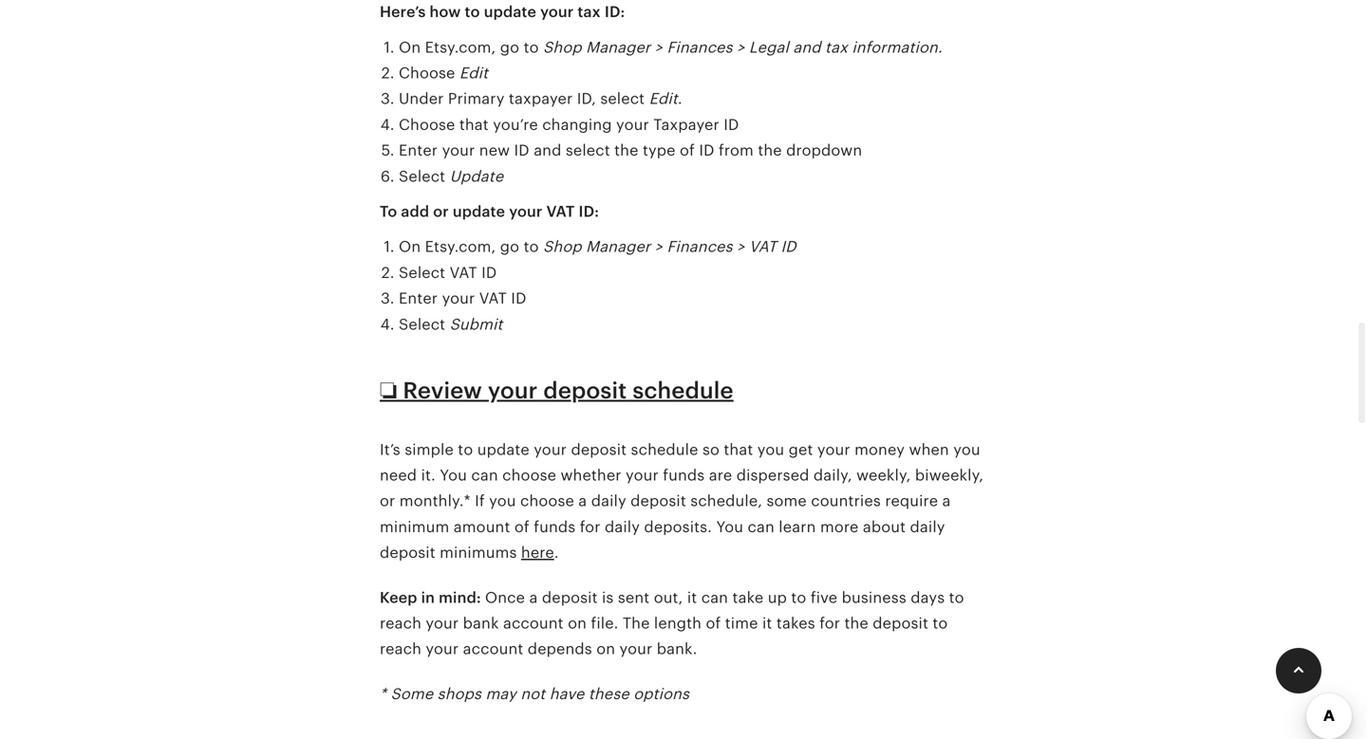 Task type: describe. For each thing, give the bounding box(es) containing it.
the
[[623, 615, 650, 632]]

to right the up
[[791, 589, 806, 606]]

0 vertical spatial it
[[687, 589, 697, 606]]

five
[[811, 589, 838, 606]]

. inside on etsy.com, go to shop manager > finances > legal and tax information. choose edit under primary taxpayer id, select edit . choose that you're changing your taxpayer id enter your new id and select the type of id from the dropdown select update
[[678, 90, 682, 107]]

to
[[380, 203, 397, 220]]

information.
[[852, 39, 942, 56]]

keep
[[380, 589, 417, 606]]

out,
[[654, 589, 683, 606]]

is
[[602, 589, 614, 606]]

0 horizontal spatial the
[[614, 142, 638, 159]]

a inside once a deposit is sent out, it can take up to five business days to reach your bank account on file. the length of time it takes for the deposit to reach your account depends on your bank.
[[529, 589, 538, 606]]

simple
[[405, 441, 454, 458]]

biweekly,
[[915, 467, 984, 484]]

for inside once a deposit is sent out, it can take up to five business days to reach your bank account on file. the length of time it takes for the deposit to reach your account depends on your bank.
[[819, 615, 840, 632]]

countries
[[811, 493, 881, 510]]

manager for id
[[586, 238, 651, 256]]

your up update
[[442, 142, 475, 159]]

enter inside on etsy.com, go to shop manager > finances > vat id select vat id enter your vat id select submit
[[399, 290, 438, 307]]

that inside it's simple to update your deposit schedule so that you get your money when you need it. you can choose whether your funds are dispersed daily, weekly, biweekly, or monthly.* if you choose a daily deposit schedule, some countries require a minimum amount of funds for daily deposits. you can learn more about daily deposit minimums
[[724, 441, 753, 458]]

here's
[[380, 3, 426, 21]]

to add or update your vat id:
[[380, 203, 599, 220]]

1 vertical spatial select
[[566, 142, 610, 159]]

once a deposit is sent out, it can take up to five business days to reach your bank account on file. the length of time it takes for the deposit to reach your account depends on your bank.
[[380, 589, 964, 658]]

time
[[725, 615, 758, 632]]

if
[[475, 493, 485, 510]]

may
[[486, 686, 516, 703]]

money
[[854, 441, 905, 458]]

dispersed
[[736, 467, 809, 484]]

of inside once a deposit is sent out, it can take up to five business days to reach your bank account on file. the length of time it takes for the deposit to reach your account depends on your bank.
[[706, 615, 721, 632]]

update for simple
[[477, 441, 530, 458]]

amount
[[454, 519, 510, 536]]

0 vertical spatial choose
[[502, 467, 556, 484]]

1 horizontal spatial a
[[578, 493, 587, 510]]

0 vertical spatial and
[[793, 39, 821, 56]]

daily down whether
[[591, 493, 626, 510]]

manager for taxpayer
[[586, 39, 651, 56]]

taxpayer
[[509, 90, 573, 107]]

you're
[[493, 116, 538, 133]]

update
[[450, 168, 503, 185]]

1 horizontal spatial on
[[596, 641, 615, 658]]

0 horizontal spatial and
[[534, 142, 562, 159]]

to inside on etsy.com, go to shop manager > finances > legal and tax information. choose edit under primary taxpayer id, select edit . choose that you're changing your taxpayer id enter your new id and select the type of id from the dropdown select update
[[524, 39, 539, 56]]

need
[[380, 467, 417, 484]]

can inside once a deposit is sent out, it can take up to five business days to reach your bank account on file. the length of time it takes for the deposit to reach your account depends on your bank.
[[701, 589, 728, 606]]

up
[[768, 589, 787, 606]]

0 horizontal spatial funds
[[534, 519, 576, 536]]

bank
[[463, 615, 499, 632]]

1 horizontal spatial or
[[433, 203, 449, 220]]

❏ review your deposit schedule link
[[380, 378, 734, 404]]

when
[[909, 441, 949, 458]]

2 select from the top
[[399, 264, 445, 281]]

learn
[[779, 519, 816, 536]]

taxpayer
[[653, 116, 719, 133]]

1 horizontal spatial edit
[[649, 90, 678, 107]]

id,
[[577, 90, 596, 107]]

business
[[842, 589, 906, 606]]

update for how
[[484, 3, 536, 21]]

it.
[[421, 467, 436, 484]]

0 vertical spatial edit
[[459, 65, 488, 82]]

select inside on etsy.com, go to shop manager > finances > legal and tax information. choose edit under primary taxpayer id, select edit . choose that you're changing your taxpayer id enter your new id and select the type of id from the dropdown select update
[[399, 168, 445, 185]]

file.
[[591, 615, 618, 632]]

1 horizontal spatial the
[[758, 142, 782, 159]]

submit
[[450, 316, 503, 333]]

days
[[911, 589, 945, 606]]

some
[[391, 686, 433, 703]]

your right review
[[488, 378, 538, 404]]

❏ review your deposit schedule
[[380, 378, 734, 404]]

weekly,
[[856, 467, 911, 484]]

legal
[[749, 39, 789, 56]]

take
[[732, 589, 764, 606]]

sent
[[618, 589, 650, 606]]

it's simple to update your deposit schedule so that you get your money when you need it. you can choose whether your funds are dispersed daily, weekly, biweekly, or monthly.* if you choose a daily deposit schedule, some countries require a minimum amount of funds for daily deposits. you can learn more about daily deposit minimums
[[380, 441, 984, 562]]

on etsy.com, go to shop manager > finances > vat id select vat id enter your vat id select submit
[[399, 238, 796, 333]]

add
[[401, 203, 429, 220]]

once
[[485, 589, 525, 606]]

bank.
[[657, 641, 697, 658]]

these
[[588, 686, 629, 703]]

on for on etsy.com, go to shop manager > finances > vat id select vat id enter your vat id select submit
[[399, 238, 421, 256]]

it's
[[380, 441, 400, 458]]

1 vertical spatial account
[[463, 641, 523, 658]]

on etsy.com, go to shop manager > finances > legal and tax information. choose edit under primary taxpayer id, select edit . choose that you're changing your taxpayer id enter your new id and select the type of id from the dropdown select update
[[399, 39, 942, 185]]

your up shops
[[426, 641, 459, 658]]

0 vertical spatial on
[[568, 615, 587, 632]]

2 horizontal spatial a
[[942, 493, 951, 510]]

for inside it's simple to update your deposit schedule so that you get your money when you need it. you can choose whether your funds are dispersed daily, weekly, biweekly, or monthly.* if you choose a daily deposit schedule, some countries require a minimum amount of funds for daily deposits. you can learn more about daily deposit minimums
[[580, 519, 600, 536]]

to right the days
[[949, 589, 964, 606]]

2 horizontal spatial can
[[748, 519, 775, 536]]

review
[[403, 378, 482, 404]]

daily down require
[[910, 519, 945, 536]]

your inside on etsy.com, go to shop manager > finances > vat id select vat id enter your vat id select submit
[[442, 290, 475, 307]]

your down 'keep in mind:'
[[426, 615, 459, 632]]

to down the days
[[933, 615, 948, 632]]

daily,
[[813, 467, 852, 484]]

here link
[[521, 544, 554, 562]]

that inside on etsy.com, go to shop manager > finances > legal and tax information. choose edit under primary taxpayer id, select edit . choose that you're changing your taxpayer id enter your new id and select the type of id from the dropdown select update
[[459, 116, 489, 133]]

*
[[380, 686, 386, 703]]

from
[[719, 142, 754, 159]]



Task type: locate. For each thing, give the bounding box(es) containing it.
id: for to add or update your vat id:
[[579, 203, 599, 220]]

of
[[680, 142, 695, 159], [514, 519, 530, 536], [706, 615, 721, 632]]

or
[[433, 203, 449, 220], [380, 493, 395, 510]]

1 horizontal spatial funds
[[663, 467, 705, 484]]

1 etsy.com, from the top
[[425, 39, 496, 56]]

a down whether
[[578, 493, 587, 510]]

❏
[[380, 378, 397, 404]]

of inside on etsy.com, go to shop manager > finances > legal and tax information. choose edit under primary taxpayer id, select edit . choose that you're changing your taxpayer id enter your new id and select the type of id from the dropdown select update
[[680, 142, 695, 159]]

1 vertical spatial on
[[596, 641, 615, 658]]

2 etsy.com, from the top
[[425, 238, 496, 256]]

funds up here .
[[534, 519, 576, 536]]

funds left are in the bottom of the page
[[663, 467, 705, 484]]

that right so at bottom right
[[724, 441, 753, 458]]

etsy.com, for choose
[[425, 39, 496, 56]]

0 horizontal spatial or
[[380, 493, 395, 510]]

1 vertical spatial on
[[399, 238, 421, 256]]

etsy.com, down "how"
[[425, 39, 496, 56]]

you right it.
[[440, 467, 467, 484]]

for down five
[[819, 615, 840, 632]]

a right once
[[529, 589, 538, 606]]

1 vertical spatial edit
[[649, 90, 678, 107]]

2 vertical spatial select
[[399, 316, 445, 333]]

1 vertical spatial select
[[399, 264, 445, 281]]

0 vertical spatial select
[[600, 90, 645, 107]]

tax left information. on the top right
[[825, 39, 848, 56]]

1 vertical spatial go
[[500, 238, 519, 256]]

2 finances from the top
[[667, 238, 733, 256]]

0 vertical spatial enter
[[399, 142, 438, 159]]

choose left whether
[[502, 467, 556, 484]]

0 vertical spatial that
[[459, 116, 489, 133]]

tax inside on etsy.com, go to shop manager > finances > legal and tax information. choose edit under primary taxpayer id, select edit . choose that you're changing your taxpayer id enter your new id and select the type of id from the dropdown select update
[[825, 39, 848, 56]]

0 horizontal spatial edit
[[459, 65, 488, 82]]

0 horizontal spatial it
[[687, 589, 697, 606]]

1 vertical spatial manager
[[586, 238, 651, 256]]

go
[[500, 39, 519, 56], [500, 238, 519, 256]]

shop
[[543, 39, 582, 56], [543, 238, 582, 256]]

minimum
[[380, 519, 449, 536]]

shop up 'taxpayer'
[[543, 39, 582, 56]]

0 horizontal spatial that
[[459, 116, 489, 133]]

1 manager from the top
[[586, 39, 651, 56]]

on down add
[[399, 238, 421, 256]]

1 vertical spatial funds
[[534, 519, 576, 536]]

2 vertical spatial can
[[701, 589, 728, 606]]

1 vertical spatial can
[[748, 519, 775, 536]]

about
[[863, 519, 906, 536]]

1 vertical spatial schedule
[[631, 441, 698, 458]]

reach
[[380, 615, 422, 632], [380, 641, 422, 658]]

of down taxpayer
[[680, 142, 695, 159]]

go for taxpayer
[[500, 39, 519, 56]]

0 vertical spatial id:
[[605, 3, 625, 21]]

etsy.com, inside on etsy.com, go to shop manager > finances > vat id select vat id enter your vat id select submit
[[425, 238, 496, 256]]

choose down under
[[399, 116, 455, 133]]

schedule,
[[690, 493, 762, 510]]

reach up some on the left bottom
[[380, 641, 422, 658]]

your down the
[[619, 641, 653, 658]]

of left time in the right bottom of the page
[[706, 615, 721, 632]]

to
[[465, 3, 480, 21], [524, 39, 539, 56], [524, 238, 539, 256], [458, 441, 473, 458], [791, 589, 806, 606], [949, 589, 964, 606], [933, 615, 948, 632]]

of inside it's simple to update your deposit schedule so that you get your money when you need it. you can choose whether your funds are dispersed daily, weekly, biweekly, or monthly.* if you choose a daily deposit schedule, some countries require a minimum amount of funds for daily deposits. you can learn more about daily deposit minimums
[[514, 519, 530, 536]]

how
[[430, 3, 461, 21]]

to right simple
[[458, 441, 473, 458]]

you right if
[[489, 493, 516, 510]]

here .
[[521, 544, 559, 562]]

0 horizontal spatial .
[[554, 544, 559, 562]]

1 horizontal spatial .
[[678, 90, 682, 107]]

get
[[789, 441, 813, 458]]

2 reach from the top
[[380, 641, 422, 658]]

0 vertical spatial account
[[503, 615, 564, 632]]

to right "how"
[[465, 3, 480, 21]]

0 horizontal spatial you
[[489, 493, 516, 510]]

1 finances from the top
[[667, 39, 733, 56]]

0 vertical spatial reach
[[380, 615, 422, 632]]

select down changing
[[566, 142, 610, 159]]

1 vertical spatial you
[[716, 519, 743, 536]]

your up 'taxpayer'
[[540, 3, 574, 21]]

for down whether
[[580, 519, 600, 536]]

1 reach from the top
[[380, 615, 422, 632]]

2 vertical spatial of
[[706, 615, 721, 632]]

tax
[[578, 3, 601, 21], [825, 39, 848, 56]]

you down the schedule,
[[716, 519, 743, 536]]

1 horizontal spatial tax
[[825, 39, 848, 56]]

0 horizontal spatial a
[[529, 589, 538, 606]]

so
[[702, 441, 720, 458]]

your
[[540, 3, 574, 21], [616, 116, 649, 133], [442, 142, 475, 159], [509, 203, 542, 220], [442, 290, 475, 307], [488, 378, 538, 404], [534, 441, 567, 458], [817, 441, 850, 458], [626, 467, 659, 484], [426, 615, 459, 632], [426, 641, 459, 658], [619, 641, 653, 658]]

minimums
[[440, 544, 517, 562]]

0 vertical spatial for
[[580, 519, 600, 536]]

on
[[568, 615, 587, 632], [596, 641, 615, 658]]

go down here's how to update your tax id:
[[500, 39, 519, 56]]

choose up under
[[399, 65, 455, 82]]

manager
[[586, 39, 651, 56], [586, 238, 651, 256]]

1 horizontal spatial id:
[[605, 3, 625, 21]]

require
[[885, 493, 938, 510]]

select
[[600, 90, 645, 107], [566, 142, 610, 159]]

that down primary
[[459, 116, 489, 133]]

on
[[399, 39, 421, 56], [399, 238, 421, 256]]

are
[[709, 467, 732, 484]]

1 vertical spatial of
[[514, 519, 530, 536]]

1 vertical spatial that
[[724, 441, 753, 458]]

length
[[654, 615, 702, 632]]

shop for id
[[543, 238, 582, 256]]

etsy.com, down to add or update your vat id: in the top of the page
[[425, 238, 496, 256]]

1 horizontal spatial that
[[724, 441, 753, 458]]

your up type
[[616, 116, 649, 133]]

0 vertical spatial manager
[[586, 39, 651, 56]]

0 vertical spatial finances
[[667, 39, 733, 56]]

for
[[580, 519, 600, 536], [819, 615, 840, 632]]

0 horizontal spatial on
[[568, 615, 587, 632]]

2 horizontal spatial the
[[844, 615, 868, 632]]

update for add
[[453, 203, 505, 220]]

it
[[687, 589, 697, 606], [762, 615, 772, 632]]

1 enter from the top
[[399, 142, 438, 159]]

schedule up so at bottom right
[[633, 378, 734, 404]]

daily left deposits.
[[605, 519, 640, 536]]

0 vertical spatial can
[[471, 467, 498, 484]]

to down here's how to update your tax id:
[[524, 39, 539, 56]]

or right add
[[433, 203, 449, 220]]

0 horizontal spatial of
[[514, 519, 530, 536]]

2 on from the top
[[399, 238, 421, 256]]

select down add
[[399, 264, 445, 281]]

primary
[[448, 90, 505, 107]]

1 vertical spatial id:
[[579, 203, 599, 220]]

the right from
[[758, 142, 782, 159]]

update down update
[[453, 203, 505, 220]]

.
[[678, 90, 682, 107], [554, 544, 559, 562]]

have
[[549, 686, 584, 703]]

select left submit
[[399, 316, 445, 333]]

mind:
[[439, 589, 481, 606]]

1 horizontal spatial you
[[716, 519, 743, 536]]

on inside on etsy.com, go to shop manager > finances > legal and tax information. choose edit under primary taxpayer id, select edit . choose that you're changing your taxpayer id enter your new id and select the type of id from the dropdown select update
[[399, 39, 421, 56]]

tax up the id,
[[578, 3, 601, 21]]

0 vertical spatial shop
[[543, 39, 582, 56]]

you up biweekly,
[[953, 441, 980, 458]]

1 horizontal spatial for
[[819, 615, 840, 632]]

0 vertical spatial schedule
[[633, 378, 734, 404]]

finances for vat
[[667, 238, 733, 256]]

choose
[[502, 467, 556, 484], [520, 493, 574, 510]]

1 horizontal spatial it
[[762, 615, 772, 632]]

new
[[479, 142, 510, 159]]

your right whether
[[626, 467, 659, 484]]

2 enter from the top
[[399, 290, 438, 307]]

deposits.
[[644, 519, 712, 536]]

0 vertical spatial you
[[440, 467, 467, 484]]

manager inside on etsy.com, go to shop manager > finances > vat id select vat id enter your vat id select submit
[[586, 238, 651, 256]]

1 vertical spatial choose
[[399, 116, 455, 133]]

shop for taxpayer
[[543, 39, 582, 56]]

1 go from the top
[[500, 39, 519, 56]]

1 vertical spatial shop
[[543, 238, 582, 256]]

1 vertical spatial .
[[554, 544, 559, 562]]

your up submit
[[442, 290, 475, 307]]

the down business on the right bottom
[[844, 615, 868, 632]]

1 vertical spatial it
[[762, 615, 772, 632]]

1 vertical spatial tax
[[825, 39, 848, 56]]

or down need
[[380, 493, 395, 510]]

enter inside on etsy.com, go to shop manager > finances > legal and tax information. choose edit under primary taxpayer id, select edit . choose that you're changing your taxpayer id enter your new id and select the type of id from the dropdown select update
[[399, 142, 438, 159]]

1 vertical spatial choose
[[520, 493, 574, 510]]

dropdown
[[786, 142, 862, 159]]

update up if
[[477, 441, 530, 458]]

shop down to add or update your vat id: in the top of the page
[[543, 238, 582, 256]]

0 horizontal spatial can
[[471, 467, 498, 484]]

0 vertical spatial or
[[433, 203, 449, 220]]

account down bank
[[463, 641, 523, 658]]

a down biweekly,
[[942, 493, 951, 510]]

update right "how"
[[484, 3, 536, 21]]

update inside it's simple to update your deposit schedule so that you get your money when you need it. you can choose whether your funds are dispersed daily, weekly, biweekly, or monthly.* if you choose a daily deposit schedule, some countries require a minimum amount of funds for daily deposits. you can learn more about daily deposit minimums
[[477, 441, 530, 458]]

1 vertical spatial enter
[[399, 290, 438, 307]]

manager inside on etsy.com, go to shop manager > finances > legal and tax information. choose edit under primary taxpayer id, select edit . choose that you're changing your taxpayer id enter your new id and select the type of id from the dropdown select update
[[586, 39, 651, 56]]

0 vertical spatial on
[[399, 39, 421, 56]]

3 select from the top
[[399, 316, 445, 333]]

0 vertical spatial .
[[678, 90, 682, 107]]

and right legal
[[793, 39, 821, 56]]

1 choose from the top
[[399, 65, 455, 82]]

go inside on etsy.com, go to shop manager > finances > vat id select vat id enter your vat id select submit
[[500, 238, 519, 256]]

1 on from the top
[[399, 39, 421, 56]]

select up add
[[399, 168, 445, 185]]

1 horizontal spatial you
[[757, 441, 784, 458]]

choose down whether
[[520, 493, 574, 510]]

2 manager from the top
[[586, 238, 651, 256]]

2 shop from the top
[[543, 238, 582, 256]]

on down file.
[[596, 641, 615, 658]]

shops
[[437, 686, 481, 703]]

of up here link
[[514, 519, 530, 536]]

1 vertical spatial reach
[[380, 641, 422, 658]]

finances inside on etsy.com, go to shop manager > finances > vat id select vat id enter your vat id select submit
[[667, 238, 733, 256]]

your down new
[[509, 203, 542, 220]]

1 horizontal spatial of
[[680, 142, 695, 159]]

your up whether
[[534, 441, 567, 458]]

it right out, on the bottom left of page
[[687, 589, 697, 606]]

schedule inside it's simple to update your deposit schedule so that you get your money when you need it. you can choose whether your funds are dispersed daily, weekly, biweekly, or monthly.* if you choose a daily deposit schedule, some countries require a minimum amount of funds for daily deposits. you can learn more about daily deposit minimums
[[631, 441, 698, 458]]

0 vertical spatial etsy.com,
[[425, 39, 496, 56]]

some
[[767, 493, 807, 510]]

changing
[[542, 116, 612, 133]]

edit up primary
[[459, 65, 488, 82]]

enter down under
[[399, 142, 438, 159]]

etsy.com, for id
[[425, 238, 496, 256]]

shop inside on etsy.com, go to shop manager > finances > legal and tax information. choose edit under primary taxpayer id, select edit . choose that you're changing your taxpayer id enter your new id and select the type of id from the dropdown select update
[[543, 39, 582, 56]]

here
[[521, 544, 554, 562]]

schedule
[[633, 378, 734, 404], [631, 441, 698, 458]]

2 horizontal spatial of
[[706, 615, 721, 632]]

0 horizontal spatial for
[[580, 519, 600, 536]]

edit up taxpayer
[[649, 90, 678, 107]]

on left file.
[[568, 615, 587, 632]]

and down changing
[[534, 142, 562, 159]]

id:
[[605, 3, 625, 21], [579, 203, 599, 220]]

more
[[820, 519, 859, 536]]

go down to add or update your vat id: in the top of the page
[[500, 238, 519, 256]]

a
[[578, 493, 587, 510], [942, 493, 951, 510], [529, 589, 538, 606]]

the left type
[[614, 142, 638, 159]]

* some shops may not have these options
[[380, 686, 689, 703]]

schedule left so at bottom right
[[631, 441, 698, 458]]

0 vertical spatial funds
[[663, 467, 705, 484]]

1 vertical spatial finances
[[667, 238, 733, 256]]

1 horizontal spatial can
[[701, 589, 728, 606]]

2 choose from the top
[[399, 116, 455, 133]]

2 vertical spatial update
[[477, 441, 530, 458]]

1 vertical spatial and
[[534, 142, 562, 159]]

type
[[643, 142, 676, 159]]

the inside once a deposit is sent out, it can take up to five business days to reach your bank account on file. the length of time it takes for the deposit to reach your account depends on your bank.
[[844, 615, 868, 632]]

0 horizontal spatial id:
[[579, 203, 599, 220]]

can left learn
[[748, 519, 775, 536]]

0 vertical spatial go
[[500, 39, 519, 56]]

on inside on etsy.com, go to shop manager > finances > vat id select vat id enter your vat id select submit
[[399, 238, 421, 256]]

0 vertical spatial tax
[[578, 3, 601, 21]]

1 horizontal spatial and
[[793, 39, 821, 56]]

options
[[633, 686, 689, 703]]

to inside on etsy.com, go to shop manager > finances > vat id select vat id enter your vat id select submit
[[524, 238, 539, 256]]

1 vertical spatial etsy.com,
[[425, 238, 496, 256]]

0 vertical spatial select
[[399, 168, 445, 185]]

takes
[[776, 615, 815, 632]]

it right time in the right bottom of the page
[[762, 615, 772, 632]]

whether
[[561, 467, 621, 484]]

that
[[459, 116, 489, 133], [724, 441, 753, 458]]

your up daily,
[[817, 441, 850, 458]]

or inside it's simple to update your deposit schedule so that you get your money when you need it. you can choose whether your funds are dispersed daily, weekly, biweekly, or monthly.* if you choose a daily deposit schedule, some countries require a minimum amount of funds for daily deposits. you can learn more about daily deposit minimums
[[380, 493, 395, 510]]

monthly.*
[[399, 493, 471, 510]]

here's how to update your tax id:
[[380, 3, 625, 21]]

depends
[[528, 641, 592, 658]]

you
[[440, 467, 467, 484], [716, 519, 743, 536]]

account up depends on the bottom
[[503, 615, 564, 632]]

finances inside on etsy.com, go to shop manager > finances > legal and tax information. choose edit under primary taxpayer id, select edit . choose that you're changing your taxpayer id enter your new id and select the type of id from the dropdown select update
[[667, 39, 733, 56]]

0 horizontal spatial you
[[440, 467, 467, 484]]

under
[[399, 90, 444, 107]]

can up if
[[471, 467, 498, 484]]

1 vertical spatial update
[[453, 203, 505, 220]]

shop inside on etsy.com, go to shop manager > finances > vat id select vat id enter your vat id select submit
[[543, 238, 582, 256]]

you up "dispersed"
[[757, 441, 784, 458]]

select right the id,
[[600, 90, 645, 107]]

to down to add or update your vat id: in the top of the page
[[524, 238, 539, 256]]

reach down keep
[[380, 615, 422, 632]]

1 select from the top
[[399, 168, 445, 185]]

etsy.com, inside on etsy.com, go to shop manager > finances > legal and tax information. choose edit under primary taxpayer id, select edit . choose that you're changing your taxpayer id enter your new id and select the type of id from the dropdown select update
[[425, 39, 496, 56]]

0 horizontal spatial tax
[[578, 3, 601, 21]]

0 vertical spatial update
[[484, 3, 536, 21]]

go for id
[[500, 238, 519, 256]]

finances for legal
[[667, 39, 733, 56]]

go inside on etsy.com, go to shop manager > finances > legal and tax information. choose edit under primary taxpayer id, select edit . choose that you're changing your taxpayer id enter your new id and select the type of id from the dropdown select update
[[500, 39, 519, 56]]

1 shop from the top
[[543, 39, 582, 56]]

1 vertical spatial or
[[380, 493, 395, 510]]

on down here's
[[399, 39, 421, 56]]

1 vertical spatial for
[[819, 615, 840, 632]]

id: for here's how to update your tax id:
[[605, 3, 625, 21]]

update
[[484, 3, 536, 21], [453, 203, 505, 220], [477, 441, 530, 458]]

on for on etsy.com, go to shop manager > finances > legal and tax information. choose edit under primary taxpayer id, select edit . choose that you're changing your taxpayer id enter your new id and select the type of id from the dropdown select update
[[399, 39, 421, 56]]

can left take
[[701, 589, 728, 606]]

to inside it's simple to update your deposit schedule so that you get your money when you need it. you can choose whether your funds are dispersed daily, weekly, biweekly, or monthly.* if you choose a daily deposit schedule, some countries require a minimum amount of funds for daily deposits. you can learn more about daily deposit minimums
[[458, 441, 473, 458]]

2 horizontal spatial you
[[953, 441, 980, 458]]

2 go from the top
[[500, 238, 519, 256]]

not
[[521, 686, 545, 703]]

vat
[[546, 203, 575, 220], [749, 238, 777, 256], [450, 264, 477, 281], [479, 290, 507, 307]]

in
[[421, 589, 435, 606]]

enter down add
[[399, 290, 438, 307]]

enter
[[399, 142, 438, 159], [399, 290, 438, 307]]

0 vertical spatial of
[[680, 142, 695, 159]]

keep in mind:
[[380, 589, 485, 606]]



Task type: vqa. For each thing, say whether or not it's contained in the screenshot.
All Filters button
no



